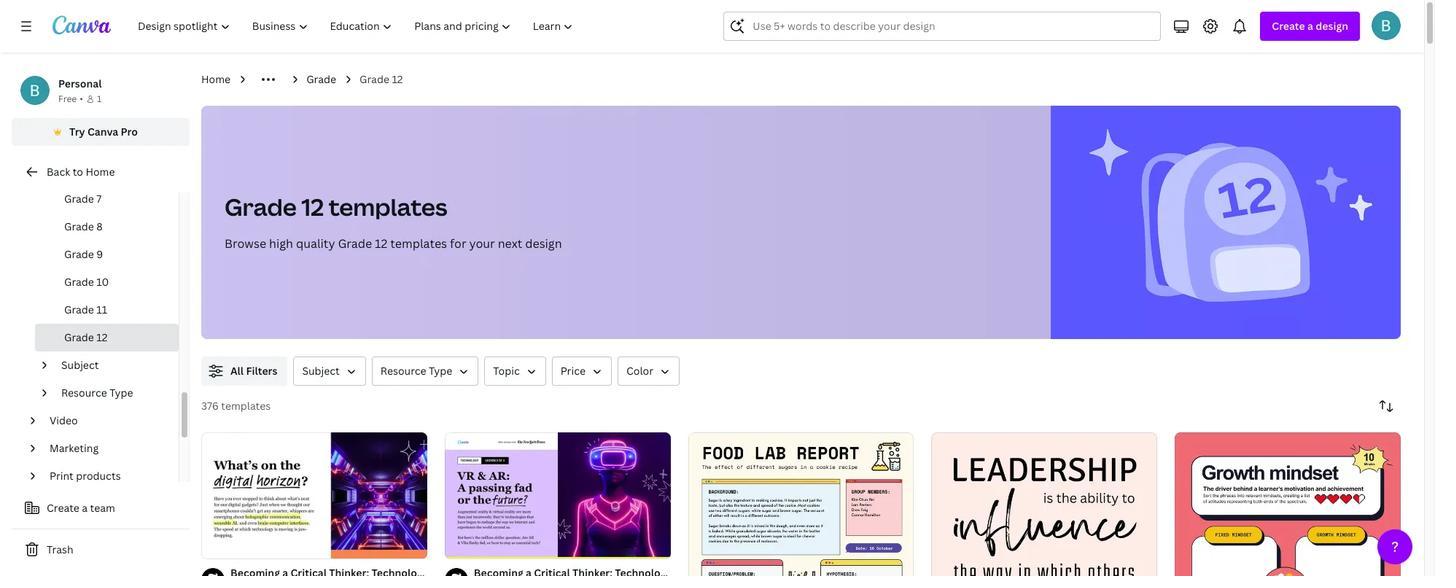 Task type: locate. For each thing, give the bounding box(es) containing it.
1 horizontal spatial subject button
[[294, 357, 366, 386]]

type left topic
[[429, 364, 452, 378]]

12 down 11
[[97, 330, 108, 344]]

home inside back to home link
[[86, 165, 115, 179]]

print
[[50, 469, 74, 483]]

0 vertical spatial home
[[201, 72, 231, 86]]

2 of from the left
[[461, 542, 472, 552]]

create inside button
[[47, 501, 79, 515]]

subject for the leftmost the subject button
[[61, 358, 99, 372]]

0 vertical spatial 7
[[97, 192, 102, 206]]

products
[[76, 469, 121, 483]]

curious cardinals silent superpowers lesson 2 - 'growth mindset' image
[[1175, 433, 1401, 576]]

0 horizontal spatial a
[[82, 501, 88, 515]]

7 inside 1 of 7 link
[[231, 542, 235, 552]]

0 vertical spatial 8
[[97, 220, 103, 233]]

your
[[469, 236, 495, 252]]

0 horizontal spatial type
[[110, 386, 133, 400]]

create a design button
[[1261, 12, 1360, 41]]

create for create a design
[[1272, 19, 1305, 33]]

0 horizontal spatial resource type
[[61, 386, 133, 400]]

0 horizontal spatial home
[[86, 165, 115, 179]]

0 horizontal spatial resource
[[61, 386, 107, 400]]

a
[[1308, 19, 1314, 33], [82, 501, 88, 515]]

trash
[[47, 543, 73, 557]]

free
[[58, 93, 77, 105]]

templates up browse high quality grade 12 templates for your next design
[[329, 191, 447, 222]]

None search field
[[724, 12, 1161, 41]]

student leadership quote poster in red green typography style image
[[932, 433, 1158, 576]]

12
[[392, 72, 403, 86], [302, 191, 324, 222], [375, 236, 388, 252], [97, 330, 108, 344]]

1 vertical spatial a
[[82, 501, 88, 515]]

topic
[[493, 364, 520, 378]]

all filters button
[[201, 357, 288, 386]]

0 horizontal spatial of
[[218, 542, 229, 552]]

0 vertical spatial resource
[[381, 364, 426, 378]]

for
[[450, 236, 466, 252]]

filters
[[246, 364, 277, 378]]

try canva pro button
[[12, 118, 190, 146]]

resource type
[[381, 364, 452, 378], [61, 386, 133, 400]]

type
[[429, 364, 452, 378], [110, 386, 133, 400]]

1 horizontal spatial 7
[[231, 542, 235, 552]]

create
[[1272, 19, 1305, 33], [47, 501, 79, 515]]

design right next
[[525, 236, 562, 252]]

marketing link
[[44, 435, 170, 462]]

of for 8
[[461, 542, 472, 552]]

video link
[[44, 407, 170, 435]]

resource type button
[[372, 357, 479, 386], [55, 379, 170, 407]]

1 horizontal spatial design
[[1316, 19, 1349, 33]]

of
[[218, 542, 229, 552], [461, 542, 472, 552]]

resource
[[381, 364, 426, 378], [61, 386, 107, 400]]

1 vertical spatial 8
[[474, 542, 479, 552]]

1 horizontal spatial of
[[461, 542, 472, 552]]

subject down grade 11
[[61, 358, 99, 372]]

a inside dropdown button
[[1308, 19, 1314, 33]]

1 horizontal spatial resource type
[[381, 364, 452, 378]]

create inside dropdown button
[[1272, 19, 1305, 33]]

0 horizontal spatial design
[[525, 236, 562, 252]]

all filters
[[230, 364, 277, 378]]

create for create a team
[[47, 501, 79, 515]]

0 horizontal spatial subject button
[[55, 352, 170, 379]]

2 horizontal spatial 1
[[455, 542, 459, 552]]

1 horizontal spatial 1
[[212, 542, 216, 552]]

templates left for
[[390, 236, 447, 252]]

templates
[[329, 191, 447, 222], [390, 236, 447, 252], [221, 399, 271, 413]]

1 vertical spatial home
[[86, 165, 115, 179]]

color button
[[618, 357, 680, 386]]

7
[[97, 192, 102, 206], [231, 542, 235, 552]]

1 horizontal spatial subject
[[302, 364, 340, 378]]

0 horizontal spatial create
[[47, 501, 79, 515]]

brad klo image
[[1372, 11, 1401, 40]]

0 horizontal spatial 7
[[97, 192, 102, 206]]

1
[[97, 93, 102, 105], [212, 542, 216, 552], [455, 542, 459, 552]]

grade 11
[[64, 303, 107, 317]]

grade 12 down grade 11
[[64, 330, 108, 344]]

grade 10
[[64, 275, 109, 289]]

grade 8 link
[[35, 213, 179, 241]]

0 horizontal spatial 8
[[97, 220, 103, 233]]

subject
[[61, 358, 99, 372], [302, 364, 340, 378]]

1 horizontal spatial type
[[429, 364, 452, 378]]

grade 12
[[360, 72, 403, 86], [64, 330, 108, 344]]

subject button right "filters"
[[294, 357, 366, 386]]

0 vertical spatial create
[[1272, 19, 1305, 33]]

templates down all filters button
[[221, 399, 271, 413]]

12 up quality
[[302, 191, 324, 222]]

grade
[[306, 72, 336, 86], [360, 72, 389, 86], [225, 191, 297, 222], [64, 192, 94, 206], [64, 220, 94, 233], [338, 236, 372, 252], [64, 247, 94, 261], [64, 275, 94, 289], [64, 303, 94, 317], [64, 330, 94, 344]]

a inside button
[[82, 501, 88, 515]]

1 vertical spatial 7
[[231, 542, 235, 552]]

0 vertical spatial a
[[1308, 19, 1314, 33]]

0 vertical spatial resource type
[[381, 364, 452, 378]]

type up video link
[[110, 386, 133, 400]]

design
[[1316, 19, 1349, 33], [525, 236, 562, 252]]

Sort by button
[[1372, 392, 1401, 421]]

design left brad klo image
[[1316, 19, 1349, 33]]

1 horizontal spatial a
[[1308, 19, 1314, 33]]

grade 12 down top level navigation element
[[360, 72, 403, 86]]

1 of from the left
[[218, 542, 229, 552]]

high
[[269, 236, 293, 252]]

home link
[[201, 71, 231, 88]]

next
[[498, 236, 522, 252]]

personal
[[58, 77, 102, 90]]

8
[[97, 220, 103, 233], [474, 542, 479, 552]]

1 vertical spatial templates
[[390, 236, 447, 252]]

subject right "filters"
[[302, 364, 340, 378]]

grade 9
[[64, 247, 103, 261]]

1 horizontal spatial home
[[201, 72, 231, 86]]

trash link
[[12, 535, 190, 565]]

1 vertical spatial type
[[110, 386, 133, 400]]

all
[[230, 364, 244, 378]]

grade 7 link
[[35, 185, 179, 213]]

grade 10 link
[[35, 268, 179, 296]]

design inside dropdown button
[[1316, 19, 1349, 33]]

back to home link
[[12, 158, 190, 187]]

subject button
[[55, 352, 170, 379], [294, 357, 366, 386]]

7 inside "grade 7" link
[[97, 192, 102, 206]]

create a team button
[[12, 494, 190, 523]]

0 horizontal spatial grade 12
[[64, 330, 108, 344]]

print products link
[[44, 462, 170, 490]]

1 vertical spatial create
[[47, 501, 79, 515]]

0 horizontal spatial subject
[[61, 358, 99, 372]]

9
[[97, 247, 103, 261]]

376 templates
[[201, 399, 271, 413]]

1 for 1
[[97, 93, 102, 105]]

1 horizontal spatial grade 12
[[360, 72, 403, 86]]

try canva pro
[[69, 125, 138, 139]]

subject button up video link
[[55, 352, 170, 379]]

home
[[201, 72, 231, 86], [86, 165, 115, 179]]

back to home
[[47, 165, 115, 179]]

1 horizontal spatial create
[[1272, 19, 1305, 33]]

0 vertical spatial design
[[1316, 19, 1349, 33]]

Search search field
[[753, 12, 1152, 40]]

team
[[90, 501, 115, 515]]

becoming a critical thinker: technology lesson 2 - vr & ar: a passing fad or the future? presentation part 1 image
[[445, 432, 671, 559]]

0 horizontal spatial 1
[[97, 93, 102, 105]]



Task type: vqa. For each thing, say whether or not it's contained in the screenshot.
the of associated with 7
yes



Task type: describe. For each thing, give the bounding box(es) containing it.
0 horizontal spatial resource type button
[[55, 379, 170, 407]]

1 vertical spatial design
[[525, 236, 562, 252]]

10
[[97, 275, 109, 289]]

1 of 7 link
[[201, 432, 427, 559]]

1 vertical spatial grade 12
[[64, 330, 108, 344]]

browse
[[225, 236, 266, 252]]

grade 11 link
[[35, 296, 179, 324]]

pro
[[121, 125, 138, 139]]

a for design
[[1308, 19, 1314, 33]]

1 horizontal spatial 8
[[474, 542, 479, 552]]

0 vertical spatial templates
[[329, 191, 447, 222]]

1 for 1 of 7
[[212, 542, 216, 552]]

1 vertical spatial resource type
[[61, 386, 133, 400]]

marketing
[[50, 441, 99, 455]]

12 down top level navigation element
[[392, 72, 403, 86]]

price button
[[552, 357, 612, 386]]

1 of 8
[[455, 542, 479, 552]]

to
[[73, 165, 83, 179]]

0 vertical spatial type
[[429, 364, 452, 378]]

try
[[69, 125, 85, 139]]

create a design
[[1272, 19, 1349, 33]]

grade 7
[[64, 192, 102, 206]]

price
[[561, 364, 586, 378]]

canva
[[88, 125, 118, 139]]

video
[[50, 414, 78, 427]]

•
[[80, 93, 83, 105]]

1 vertical spatial resource
[[61, 386, 107, 400]]

2 vertical spatial templates
[[221, 399, 271, 413]]

1 for 1 of 8
[[455, 542, 459, 552]]

free •
[[58, 93, 83, 105]]

grade 9 link
[[35, 241, 179, 268]]

12 down grade 12 templates
[[375, 236, 388, 252]]

colorful lined sugar chemistry lab report image
[[688, 433, 914, 576]]

376
[[201, 399, 219, 413]]

print products
[[50, 469, 121, 483]]

topic button
[[485, 357, 546, 386]]

grade 12 templates
[[225, 191, 447, 222]]

quality
[[296, 236, 335, 252]]

top level navigation element
[[128, 12, 586, 41]]

browse high quality grade 12 templates for your next design
[[225, 236, 562, 252]]

a for team
[[82, 501, 88, 515]]

color
[[627, 364, 654, 378]]

back
[[47, 165, 70, 179]]

1 of 7
[[212, 542, 235, 552]]

becoming a critical thinker: technology lesson 4 - navigating our digital dependence presentation part 3 image
[[201, 432, 427, 559]]

0 vertical spatial grade 12
[[360, 72, 403, 86]]

create a team
[[47, 501, 115, 515]]

11
[[97, 303, 107, 317]]

1 horizontal spatial resource type button
[[372, 357, 479, 386]]

of for 7
[[218, 542, 229, 552]]

grade 8
[[64, 220, 103, 233]]

1 of 8 link
[[445, 432, 671, 559]]

1 horizontal spatial resource
[[381, 364, 426, 378]]

subject for the right the subject button
[[302, 364, 340, 378]]



